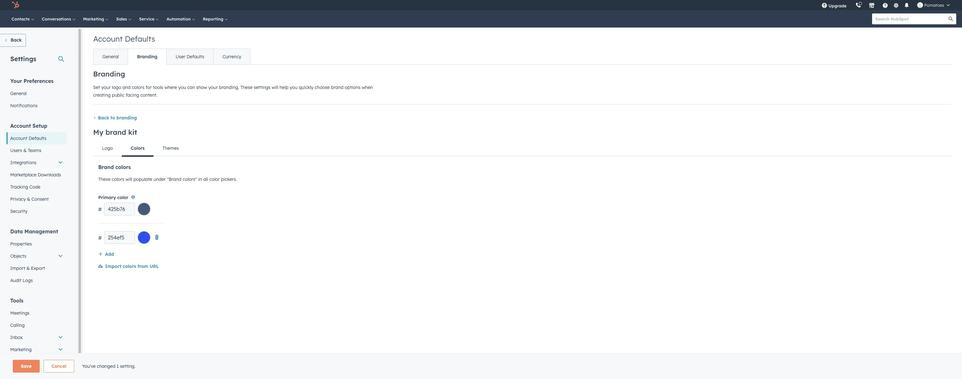 Task type: locate. For each thing, give the bounding box(es) containing it.
import inside import & export link
[[10, 265, 25, 271]]

back
[[11, 37, 22, 43], [98, 115, 109, 121]]

1 horizontal spatial you
[[290, 85, 298, 90]]

1 vertical spatial account defaults
[[10, 135, 46, 141]]

1 horizontal spatial general link
[[93, 49, 128, 64]]

add button
[[98, 250, 114, 259]]

colors right brand
[[115, 164, 131, 170]]

2 horizontal spatial defaults
[[187, 54, 204, 60]]

None text field
[[104, 231, 135, 244]]

account for branding
[[93, 34, 123, 44]]

contacts link
[[8, 10, 38, 28]]

marketing left sales
[[83, 16, 105, 21]]

1 vertical spatial brand
[[106, 128, 126, 137]]

1 horizontal spatial branding
[[137, 54, 157, 60]]

defaults
[[125, 34, 155, 44], [187, 54, 204, 60], [29, 135, 46, 141]]

where
[[164, 85, 177, 90]]

back up settings
[[11, 37, 22, 43]]

search button
[[946, 13, 957, 24]]

1 you from the left
[[178, 85, 186, 90]]

0 horizontal spatial back
[[11, 37, 22, 43]]

save button
[[13, 360, 40, 373]]

tracking code link
[[6, 181, 67, 193]]

2 vertical spatial account
[[10, 135, 27, 141]]

0 horizontal spatial you
[[178, 85, 186, 90]]

1 vertical spatial color
[[117, 195, 128, 201]]

marketplaces button
[[865, 0, 879, 10]]

quickly
[[299, 85, 314, 90]]

general link
[[93, 49, 128, 64], [6, 87, 67, 100]]

1 horizontal spatial your
[[208, 85, 218, 90]]

help button
[[880, 0, 891, 10]]

1
[[117, 363, 119, 369]]

1 horizontal spatial defaults
[[125, 34, 155, 44]]

& inside data management element
[[27, 265, 30, 271]]

tyler black image
[[918, 2, 923, 8]]

colors left from on the left
[[123, 264, 136, 269]]

defaults for account defaults link
[[29, 135, 46, 141]]

hubspot image
[[12, 1, 19, 9]]

brand inside the set your logo and colors for tools where you can show your branding. these settings will help you quickly choose brand options when creating public facing content.
[[331, 85, 344, 90]]

0 vertical spatial will
[[272, 85, 278, 90]]

general link for account
[[93, 49, 128, 64]]

save
[[21, 363, 32, 369]]

your
[[101, 85, 111, 90], [208, 85, 218, 90]]

audit logs
[[10, 278, 33, 283]]

these down brand
[[98, 176, 110, 182]]

logs
[[23, 278, 33, 283]]

"brand
[[167, 176, 181, 182]]

0 horizontal spatial these
[[98, 176, 110, 182]]

changed
[[97, 363, 115, 369]]

1 vertical spatial general link
[[6, 87, 67, 100]]

colors for brand
[[115, 164, 131, 170]]

account down marketing link
[[93, 34, 123, 44]]

import down objects
[[10, 265, 25, 271]]

these
[[240, 85, 253, 90], [98, 176, 110, 182]]

tracking code
[[10, 184, 40, 190]]

1 vertical spatial defaults
[[187, 54, 204, 60]]

# down the primary
[[98, 206, 102, 213]]

0 vertical spatial defaults
[[125, 34, 155, 44]]

1 horizontal spatial general
[[102, 54, 119, 60]]

0 horizontal spatial account defaults
[[10, 135, 46, 141]]

& left export
[[27, 265, 30, 271]]

2 you from the left
[[290, 85, 298, 90]]

account defaults
[[93, 34, 155, 44], [10, 135, 46, 141]]

colors down the brand colors
[[112, 176, 124, 182]]

data
[[10, 228, 23, 235]]

consent
[[31, 196, 49, 202]]

account left setup
[[10, 123, 31, 129]]

0 vertical spatial account
[[93, 34, 123, 44]]

back link
[[0, 34, 26, 47]]

integrations
[[10, 160, 36, 166]]

your right show
[[208, 85, 218, 90]]

#
[[98, 206, 102, 213], [98, 235, 102, 241]]

preferences
[[24, 78, 54, 84]]

tab list containing logo
[[93, 141, 952, 157]]

brand down back to branding button
[[106, 128, 126, 137]]

settings image
[[893, 3, 899, 8]]

1 horizontal spatial account defaults
[[93, 34, 155, 44]]

1 vertical spatial will
[[126, 176, 132, 182]]

these inside the set your logo and colors for tools where you can show your branding. these settings will help you quickly choose brand options when creating public facing content.
[[240, 85, 253, 90]]

0 vertical spatial color
[[209, 176, 220, 182]]

ai assistants
[[10, 371, 38, 377]]

import down add
[[105, 264, 121, 269]]

these left "settings"
[[240, 85, 253, 90]]

branding link
[[128, 49, 166, 64]]

branding up "logo"
[[93, 69, 125, 78]]

1 horizontal spatial back
[[98, 115, 109, 121]]

colors for import
[[123, 264, 136, 269]]

logo
[[102, 145, 113, 151]]

# up add button
[[98, 235, 102, 241]]

under
[[154, 176, 166, 182]]

defaults up users & teams link
[[29, 135, 46, 141]]

pomatoes
[[925, 3, 944, 8]]

general down your
[[10, 91, 27, 96]]

0 horizontal spatial defaults
[[29, 135, 46, 141]]

general up "logo"
[[102, 54, 119, 60]]

0 horizontal spatial branding
[[93, 69, 125, 78]]

0 vertical spatial these
[[240, 85, 253, 90]]

account setup
[[10, 123, 47, 129]]

color up primary color text box
[[117, 195, 128, 201]]

branding
[[116, 115, 137, 121]]

2 vertical spatial &
[[27, 265, 30, 271]]

1 horizontal spatial brand
[[331, 85, 344, 90]]

branding up for
[[137, 54, 157, 60]]

0 vertical spatial brand
[[331, 85, 344, 90]]

cancel
[[51, 363, 66, 369]]

0 vertical spatial #
[[98, 206, 102, 213]]

defaults right user
[[187, 54, 204, 60]]

colors inside button
[[123, 264, 136, 269]]

conversations
[[42, 16, 72, 21]]

help image
[[883, 3, 888, 9]]

website button
[[6, 356, 67, 368]]

defaults inside navigation
[[187, 54, 204, 60]]

inbox button
[[6, 331, 67, 344]]

ai
[[10, 371, 15, 377]]

you left can
[[178, 85, 186, 90]]

automation link
[[163, 10, 199, 28]]

navigation
[[93, 49, 251, 65]]

& right users
[[23, 148, 27, 153]]

general link up "logo"
[[93, 49, 128, 64]]

0 horizontal spatial general
[[10, 91, 27, 96]]

calling link
[[6, 319, 67, 331]]

your up creating
[[101, 85, 111, 90]]

general link down the preferences
[[6, 87, 67, 100]]

website
[[10, 359, 27, 365]]

1 vertical spatial account
[[10, 123, 31, 129]]

0 horizontal spatial marketing
[[10, 347, 32, 352]]

back left to
[[98, 115, 109, 121]]

privacy & consent link
[[6, 193, 67, 205]]

1 vertical spatial #
[[98, 235, 102, 241]]

0 horizontal spatial your
[[101, 85, 111, 90]]

defaults up branding link
[[125, 34, 155, 44]]

1 horizontal spatial color
[[209, 176, 220, 182]]

0 vertical spatial back
[[11, 37, 22, 43]]

branding
[[137, 54, 157, 60], [93, 69, 125, 78]]

meetings
[[10, 310, 29, 316]]

0 vertical spatial branding
[[137, 54, 157, 60]]

Search HubSpot search field
[[872, 13, 951, 24]]

account up users
[[10, 135, 27, 141]]

add
[[105, 251, 114, 257]]

& right privacy
[[27, 196, 30, 202]]

service
[[139, 16, 156, 21]]

marketplace downloads link
[[6, 169, 67, 181]]

&
[[23, 148, 27, 153], [27, 196, 30, 202], [27, 265, 30, 271]]

menu containing pomatoes
[[817, 0, 955, 10]]

general
[[102, 54, 119, 60], [10, 91, 27, 96]]

when
[[362, 85, 373, 90]]

1 horizontal spatial import
[[105, 264, 121, 269]]

service link
[[135, 10, 163, 28]]

1 vertical spatial back
[[98, 115, 109, 121]]

0 horizontal spatial general link
[[6, 87, 67, 100]]

tab list
[[93, 141, 952, 157]]

0 horizontal spatial brand
[[106, 128, 126, 137]]

import inside import colors from url button
[[105, 264, 121, 269]]

Primary color text field
[[104, 203, 135, 216]]

1 horizontal spatial will
[[272, 85, 278, 90]]

downloads
[[38, 172, 61, 178]]

0 horizontal spatial color
[[117, 195, 128, 201]]

calling icon button
[[853, 1, 864, 9]]

defaults inside account setup element
[[29, 135, 46, 141]]

1 vertical spatial general
[[10, 91, 27, 96]]

brand right choose
[[331, 85, 344, 90]]

you've changed 1 setting.
[[82, 363, 136, 369]]

account defaults inside account setup element
[[10, 135, 46, 141]]

general for account
[[102, 54, 119, 60]]

import
[[105, 264, 121, 269], [10, 265, 25, 271]]

0 vertical spatial general link
[[93, 49, 128, 64]]

currency link
[[213, 49, 250, 64]]

general inside your preferences element
[[10, 91, 27, 96]]

tools
[[10, 297, 23, 304]]

menu item
[[851, 0, 853, 10]]

account for users & teams
[[10, 123, 31, 129]]

1 vertical spatial &
[[27, 196, 30, 202]]

1 horizontal spatial marketing
[[83, 16, 105, 21]]

0 vertical spatial &
[[23, 148, 27, 153]]

color right all
[[209, 176, 220, 182]]

audit
[[10, 278, 21, 283]]

1 vertical spatial marketing
[[10, 347, 32, 352]]

user defaults link
[[166, 49, 213, 64]]

will left the populate
[[126, 176, 132, 182]]

will left help
[[272, 85, 278, 90]]

account defaults down sales link
[[93, 34, 155, 44]]

account defaults up 'users & teams'
[[10, 135, 46, 141]]

account inside account defaults link
[[10, 135, 27, 141]]

setting.
[[120, 363, 136, 369]]

colors link
[[122, 141, 154, 157]]

menu
[[817, 0, 955, 10]]

marketing up website
[[10, 347, 32, 352]]

0 horizontal spatial import
[[10, 265, 25, 271]]

sales
[[116, 16, 128, 21]]

2 vertical spatial defaults
[[29, 135, 46, 141]]

back to branding button
[[93, 115, 137, 121]]

inbox
[[10, 335, 23, 340]]

1 horizontal spatial these
[[240, 85, 253, 90]]

0 vertical spatial general
[[102, 54, 119, 60]]

marketplaces image
[[869, 3, 875, 9]]

you right help
[[290, 85, 298, 90]]

colors up facing
[[132, 85, 144, 90]]

properties link
[[6, 238, 67, 250]]

account defaults link
[[6, 132, 67, 144]]

export
[[31, 265, 45, 271]]

url
[[150, 264, 159, 269]]

set
[[93, 85, 100, 90]]

can
[[187, 85, 195, 90]]

set your logo and colors for tools where you can show your branding. these settings will help you quickly choose brand options when creating public facing content.
[[93, 85, 373, 98]]

back for back to branding
[[98, 115, 109, 121]]



Task type: describe. For each thing, give the bounding box(es) containing it.
notifications button
[[902, 0, 912, 10]]

import for import colors from url
[[105, 264, 121, 269]]

cancel button
[[43, 360, 74, 373]]

0 horizontal spatial will
[[126, 176, 132, 182]]

0 vertical spatial marketing
[[83, 16, 105, 21]]

these colors will populate under "brand colors" in all color pickers.
[[98, 176, 237, 182]]

my
[[93, 128, 103, 137]]

your preferences
[[10, 78, 54, 84]]

pickers.
[[221, 176, 237, 182]]

1 vertical spatial these
[[98, 176, 110, 182]]

tools
[[153, 85, 163, 90]]

currency
[[223, 54, 241, 60]]

themes link
[[154, 141, 188, 156]]

sales link
[[112, 10, 135, 28]]

conversations link
[[38, 10, 79, 28]]

reporting
[[203, 16, 225, 21]]

primary
[[98, 195, 116, 201]]

0 vertical spatial account defaults
[[93, 34, 155, 44]]

notifications image
[[904, 3, 910, 9]]

tracking
[[10, 184, 28, 190]]

assistants
[[17, 371, 38, 377]]

tools element
[[6, 297, 67, 379]]

code
[[29, 184, 40, 190]]

logo
[[112, 85, 121, 90]]

back to branding
[[98, 115, 137, 121]]

1 vertical spatial branding
[[93, 69, 125, 78]]

general link for your
[[6, 87, 67, 100]]

privacy
[[10, 196, 26, 202]]

public
[[112, 92, 125, 98]]

upgrade
[[829, 3, 847, 8]]

brand
[[98, 164, 114, 170]]

privacy & consent
[[10, 196, 49, 202]]

will inside the set your logo and colors for tools where you can show your branding. these settings will help you quickly choose brand options when creating public facing content.
[[272, 85, 278, 90]]

from
[[138, 264, 148, 269]]

users & teams link
[[6, 144, 67, 157]]

objects button
[[6, 250, 67, 262]]

import & export
[[10, 265, 45, 271]]

options
[[345, 85, 361, 90]]

& for consent
[[27, 196, 30, 202]]

navigation containing general
[[93, 49, 251, 65]]

content.
[[140, 92, 157, 98]]

branding.
[[219, 85, 239, 90]]

search image
[[949, 17, 953, 21]]

colors for these
[[112, 176, 124, 182]]

& for teams
[[23, 148, 27, 153]]

themes
[[163, 145, 179, 151]]

user
[[176, 54, 185, 60]]

primary color
[[98, 195, 128, 201]]

reporting link
[[199, 10, 232, 28]]

account setup element
[[6, 122, 67, 217]]

meetings link
[[6, 307, 67, 319]]

calling
[[10, 322, 25, 328]]

& for export
[[27, 265, 30, 271]]

show
[[196, 85, 207, 90]]

notifications
[[10, 103, 38, 109]]

pomatoes button
[[914, 0, 954, 10]]

general for your
[[10, 91, 27, 96]]

calling icon image
[[856, 3, 861, 8]]

import colors from url button
[[98, 263, 159, 271]]

2 your from the left
[[208, 85, 218, 90]]

teams
[[28, 148, 41, 153]]

1 your from the left
[[101, 85, 111, 90]]

audit logs link
[[6, 274, 67, 287]]

for
[[146, 85, 152, 90]]

security link
[[6, 205, 67, 217]]

settings link
[[892, 2, 900, 8]]

users & teams
[[10, 148, 41, 153]]

import colors from url
[[104, 264, 159, 269]]

marketplace
[[10, 172, 36, 178]]

colors inside the set your logo and colors for tools where you can show your branding. these settings will help you quickly choose brand options when creating public facing content.
[[132, 85, 144, 90]]

management
[[24, 228, 58, 235]]

marketing inside button
[[10, 347, 32, 352]]

integrations button
[[6, 157, 67, 169]]

and
[[122, 85, 131, 90]]

1 # from the top
[[98, 206, 102, 213]]

data management element
[[6, 228, 67, 287]]

kit
[[128, 128, 137, 137]]

your preferences element
[[6, 77, 67, 112]]

branding inside branding link
[[137, 54, 157, 60]]

security
[[10, 208, 27, 214]]

2 # from the top
[[98, 235, 102, 241]]

upgrade image
[[822, 3, 828, 9]]

data management
[[10, 228, 58, 235]]

settings
[[10, 55, 36, 63]]

objects
[[10, 253, 26, 259]]

settings
[[254, 85, 271, 90]]

import for import & export
[[10, 265, 25, 271]]

in
[[198, 176, 202, 182]]

choose
[[315, 85, 330, 90]]

all
[[203, 176, 208, 182]]

your
[[10, 78, 22, 84]]

back for back
[[11, 37, 22, 43]]

hubspot link
[[8, 1, 24, 9]]

you've
[[82, 363, 96, 369]]

defaults for user defaults link
[[187, 54, 204, 60]]



Task type: vqa. For each thing, say whether or not it's contained in the screenshot.
public
yes



